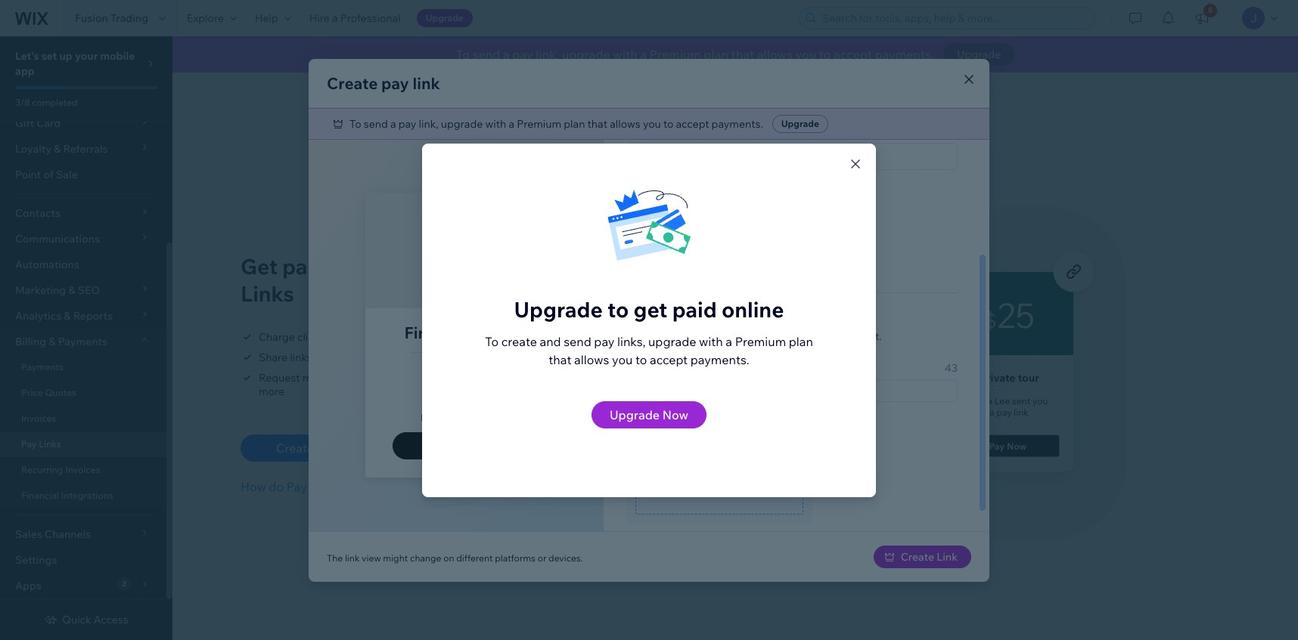 Task type: vqa. For each thing, say whether or not it's contained in the screenshot.
My
no



Task type: locate. For each thing, give the bounding box(es) containing it.
different
[[456, 553, 493, 564]]

Search for tools, apps, help & more... field
[[818, 8, 1090, 29]]

to send a pay link, upgrade with a premium plan that allows you to accept payments.
[[456, 47, 935, 62], [350, 117, 763, 131]]

create link button
[[241, 435, 376, 462], [874, 546, 971, 569]]

plan
[[704, 47, 729, 62], [564, 117, 585, 131], [789, 334, 813, 349]]

2 vertical spatial link
[[937, 550, 958, 564]]

0 vertical spatial on
[[315, 351, 327, 365]]

2 vertical spatial to
[[485, 334, 499, 349]]

view
[[362, 553, 381, 564]]

at
[[822, 330, 831, 343]]

0 horizontal spatial send
[[364, 117, 388, 131]]

1 horizontal spatial and
[[540, 334, 561, 349]]

or left devices.
[[538, 553, 547, 564]]

0 vertical spatial that
[[731, 47, 754, 62]]

Add more details about the payment field
[[632, 143, 953, 169]]

1 vertical spatial paid
[[672, 296, 717, 323]]

invoices
[[21, 413, 56, 424], [65, 465, 100, 476]]

a inside to create and send pay links, upgrade with a premium plan that allows you to accept payments.
[[726, 334, 732, 349]]

1 vertical spatial create link
[[901, 550, 958, 564]]

0 vertical spatial pay
[[474, 253, 511, 280]]

1 vertical spatial pay
[[21, 439, 37, 450]]

payments up payments link
[[58, 335, 107, 349]]

1 vertical spatial on
[[453, 412, 464, 424]]

social,
[[330, 351, 360, 365]]

upgrade to get paid online
[[514, 296, 784, 323]]

1 horizontal spatial send
[[472, 47, 500, 62]]

payments.
[[875, 47, 935, 62], [712, 117, 763, 131], [691, 352, 750, 367]]

links up recurring
[[39, 439, 61, 450]]

price quotes link
[[0, 381, 166, 406]]

payments. down will
[[691, 352, 750, 367]]

link inside customize link choose how it will appear to customers at checkout.
[[690, 313, 710, 328]]

1 horizontal spatial your
[[355, 371, 377, 385]]

2 vertical spatial upgrade
[[648, 334, 696, 349]]

0 horizontal spatial link
[[317, 441, 341, 456]]

2 vertical spatial create
[[901, 550, 934, 564]]

upgrade inside "button"
[[610, 407, 660, 423]]

1 vertical spatial and
[[509, 371, 528, 385]]

1 horizontal spatial allows
[[610, 117, 641, 131]]

links inside sidebar element
[[39, 439, 61, 450]]

create link
[[276, 441, 341, 456], [901, 550, 958, 564]]

on right "links"
[[315, 351, 327, 365]]

upgrade down search for tools, apps, help & more... 'field'
[[957, 48, 1001, 61]]

upgrade up add more details about the payment field at the top of the page
[[781, 118, 819, 129]]

0 vertical spatial premium
[[650, 47, 701, 62]]

link
[[626, 420, 647, 434], [317, 441, 341, 456], [937, 550, 958, 564]]

0 vertical spatial plan
[[704, 47, 729, 62]]

any
[[421, 351, 438, 365]]

create
[[501, 334, 537, 349]]

it
[[690, 330, 697, 343]]

2 vertical spatial upgrade button
[[772, 115, 829, 133]]

quick
[[62, 614, 91, 627]]

paid up it
[[672, 296, 717, 323]]

0 horizontal spatial create
[[276, 441, 314, 456]]

0 vertical spatial paid
[[282, 253, 327, 280]]

0 horizontal spatial invoices
[[21, 413, 56, 424]]

0 horizontal spatial and
[[509, 371, 528, 385]]

2 vertical spatial that
[[549, 352, 572, 367]]

0 vertical spatial payments
[[58, 335, 107, 349]]

you
[[796, 47, 817, 62], [643, 117, 661, 131], [462, 351, 480, 365], [612, 352, 633, 367]]

3/8 completed
[[15, 97, 78, 108]]

fusion
[[75, 11, 108, 25]]

1 horizontal spatial pay
[[287, 480, 307, 495]]

button color
[[626, 361, 687, 375]]

payments. inside to create and send pay links, upgrade with a premium plan that allows you to accept payments.
[[691, 352, 750, 367]]

2 vertical spatial send
[[564, 334, 591, 349]]

or right once
[[359, 331, 369, 344]]

0 horizontal spatial allows
[[574, 352, 609, 367]]

0 vertical spatial create link button
[[241, 435, 376, 462]]

close settings
[[649, 190, 729, 205]]

help
[[255, 11, 278, 25]]

0 horizontal spatial create link
[[276, 441, 341, 456]]

2 horizontal spatial allows
[[757, 47, 793, 62]]

0 horizontal spatial that
[[549, 352, 572, 367]]

payments up price quotes
[[21, 362, 64, 373]]

choose
[[626, 330, 664, 343]]

with inside to create and send pay links, upgrade with a premium plan that allows you to accept payments.
[[699, 334, 723, 349]]

pay links link
[[0, 432, 166, 458]]

2 horizontal spatial links
[[310, 480, 339, 495]]

1 vertical spatial that
[[588, 117, 608, 131]]

to inside to create and send pay links, upgrade with a premium plan that allows you to accept payments.
[[636, 352, 647, 367]]

payments. down search for tools, apps, help & more... 'field'
[[875, 47, 935, 62]]

2 vertical spatial premium
[[735, 334, 786, 349]]

link,
[[536, 47, 559, 62], [419, 117, 439, 131]]

and right create
[[540, 334, 561, 349]]

that
[[731, 47, 754, 62], [588, 117, 608, 131], [549, 352, 572, 367]]

1 vertical spatial link
[[317, 441, 341, 456]]

0 horizontal spatial premium
[[517, 117, 562, 131]]

&
[[49, 335, 56, 349]]

2 horizontal spatial plan
[[789, 334, 813, 349]]

0 horizontal spatial pay
[[21, 439, 37, 450]]

payments link
[[0, 355, 166, 381]]

0 vertical spatial upgrade button
[[417, 9, 473, 27]]

hire
[[309, 11, 330, 25]]

pay up recurring
[[21, 439, 37, 450]]

share
[[259, 351, 288, 365]]

1 vertical spatial links
[[39, 439, 61, 450]]

link image
[[626, 420, 680, 434]]

1 horizontal spatial link,
[[536, 47, 559, 62]]

quick access
[[62, 614, 128, 627]]

professional
[[340, 11, 401, 25]]

times
[[414, 331, 442, 344]]

upgrade inside to create and send pay links, upgrade with a premium plan that allows you to accept payments.
[[648, 334, 696, 349]]

hire a professional link
[[300, 0, 410, 36]]

1 vertical spatial to
[[350, 117, 361, 131]]

0 vertical spatial to send a pay link, upgrade with a premium plan that allows you to accept payments.
[[456, 47, 935, 62]]

0 vertical spatial link,
[[536, 47, 559, 62]]

43
[[945, 361, 958, 375]]

clients
[[297, 331, 330, 344]]

paid right get
[[282, 253, 327, 280]]

recurring invoices link
[[0, 458, 166, 483]]

first
[[404, 323, 439, 343]]

Set an expiration date field
[[679, 248, 836, 274]]

for
[[339, 371, 352, 385]]

customize
[[626, 313, 687, 328]]

0 horizontal spatial paid
[[282, 253, 327, 280]]

that inside to create and send pay links, upgrade with a premium plan that allows you to accept payments.
[[549, 352, 572, 367]]

0 vertical spatial your
[[75, 49, 98, 63]]

links left work? at the bottom
[[310, 480, 339, 495]]

2 horizontal spatial pay
[[474, 253, 511, 280]]

1 horizontal spatial or
[[408, 351, 419, 365]]

0 vertical spatial to
[[456, 47, 470, 62]]

or left any
[[408, 351, 419, 365]]

on right change
[[444, 553, 454, 564]]

and
[[540, 334, 561, 349], [509, 371, 528, 385]]

2 horizontal spatial that
[[731, 47, 754, 62]]

billing & payments
[[15, 335, 107, 349]]

your
[[75, 49, 98, 63], [355, 371, 377, 385]]

2 horizontal spatial upgrade
[[648, 334, 696, 349]]

customize link choose how it will appear to customers at checkout.
[[626, 313, 882, 343]]

8
[[1208, 5, 1213, 15]]

you inside charge clients once or multiple times share links on social, via email or any way you want request money for your products, services, events and more
[[462, 351, 480, 365]]

upgrade button down search for tools, apps, help & more... 'field'
[[944, 43, 1015, 66]]

2 horizontal spatial to
[[485, 334, 499, 349]]

pay
[[512, 47, 533, 62], [381, 73, 409, 93], [399, 117, 416, 131], [594, 334, 615, 349]]

2 horizontal spatial or
[[538, 553, 547, 564]]

0 vertical spatial allows
[[757, 47, 793, 62]]

links
[[241, 281, 294, 307], [39, 439, 61, 450], [310, 480, 339, 495]]

1 horizontal spatial create
[[327, 73, 378, 93]]

1 horizontal spatial links
[[241, 281, 294, 307]]

and right events
[[509, 371, 528, 385]]

3/8
[[15, 97, 30, 108]]

invoices down pay links link
[[65, 465, 100, 476]]

pay up time
[[474, 253, 511, 280]]

payments. up add more details about the payment field at the top of the page
[[712, 117, 763, 131]]

pay
[[474, 253, 511, 280], [21, 439, 37, 450], [287, 480, 307, 495]]

point
[[15, 168, 41, 182]]

details
[[458, 362, 491, 376]]

links down get
[[241, 281, 294, 307]]

point of sale link
[[0, 162, 166, 188]]

premium inside to create and send pay links, upgrade with a premium plan that allows you to accept payments.
[[735, 334, 786, 349]]

how
[[667, 330, 687, 343]]

0 horizontal spatial link,
[[419, 117, 439, 131]]

0 horizontal spatial create link button
[[241, 435, 376, 462]]

your right for
[[355, 371, 377, 385]]

expires on
[[421, 412, 464, 424]]

invoices up the 'pay links'
[[21, 413, 56, 424]]

time
[[443, 323, 477, 343]]

financial integrations link
[[0, 483, 166, 509]]

0 vertical spatial create
[[327, 73, 378, 93]]

0 vertical spatial links
[[241, 281, 294, 307]]

2 horizontal spatial create
[[901, 550, 934, 564]]

pay inside sidebar element
[[21, 439, 37, 450]]

recurring
[[21, 465, 63, 476]]

0 vertical spatial send
[[472, 47, 500, 62]]

way
[[441, 351, 460, 365]]

2 vertical spatial pay
[[287, 480, 307, 495]]

1 vertical spatial plan
[[564, 117, 585, 131]]

link
[[413, 73, 440, 93], [690, 313, 710, 328], [480, 323, 508, 343], [345, 553, 360, 564]]

invoices link
[[0, 406, 166, 432]]

on right expires
[[453, 412, 464, 424]]

platforms
[[495, 553, 536, 564]]

via
[[363, 351, 377, 365]]

settings
[[684, 190, 729, 205]]

change
[[410, 553, 441, 564]]

1 horizontal spatial invoices
[[65, 465, 100, 476]]

upgrade left now
[[610, 407, 660, 423]]

how do pay links work?
[[241, 480, 376, 495]]

pay right do
[[287, 480, 307, 495]]

0 vertical spatial and
[[540, 334, 561, 349]]

your right up
[[75, 49, 98, 63]]

1 vertical spatial create
[[276, 441, 314, 456]]

2 horizontal spatial send
[[564, 334, 591, 349]]

2 vertical spatial accept
[[650, 352, 688, 367]]

upgrade button right professional
[[417, 9, 473, 27]]

1 horizontal spatial that
[[588, 117, 608, 131]]

on
[[315, 351, 327, 365], [453, 412, 464, 424], [444, 553, 454, 564]]

Button color field
[[648, 380, 755, 401]]

links
[[290, 351, 312, 365]]

upgrade button up add more details about the payment field at the top of the page
[[772, 115, 829, 133]]

events
[[474, 371, 507, 385]]

2 horizontal spatial premium
[[735, 334, 786, 349]]

0 vertical spatial or
[[359, 331, 369, 344]]

or
[[359, 331, 369, 344], [408, 351, 419, 365], [538, 553, 547, 564]]

0 vertical spatial upgrade
[[562, 47, 610, 62]]

1 vertical spatial create link button
[[874, 546, 971, 569]]

customers
[[767, 330, 819, 343]]

1 horizontal spatial upgrade
[[562, 47, 610, 62]]

1 vertical spatial your
[[355, 371, 377, 385]]

2 vertical spatial allows
[[574, 352, 609, 367]]

with
[[613, 47, 638, 62], [485, 117, 506, 131], [425, 253, 470, 280], [699, 334, 723, 349]]

0 vertical spatial payments.
[[875, 47, 935, 62]]

details
[[422, 362, 456, 376]]

1 horizontal spatial create link button
[[874, 546, 971, 569]]

1 vertical spatial invoices
[[65, 465, 100, 476]]

2 vertical spatial plan
[[789, 334, 813, 349]]

2 vertical spatial on
[[444, 553, 454, 564]]



Task type: describe. For each thing, give the bounding box(es) containing it.
send inside to create and send pay links, upgrade with a premium plan that allows you to accept payments.
[[564, 334, 591, 349]]

multiple
[[371, 331, 412, 344]]

the link view might change on different platforms or devices.
[[327, 553, 583, 564]]

request
[[259, 371, 300, 385]]

and inside charge clients once or multiple times share links on social, via email or any way you want request money for your products, services, events and more
[[509, 371, 528, 385]]

quick access button
[[44, 614, 128, 627]]

accept inside to create and send pay links, upgrade with a premium plan that allows you to accept payments.
[[650, 352, 688, 367]]

0 horizontal spatial plan
[[564, 117, 585, 131]]

to inside customize link choose how it will appear to customers at checkout.
[[755, 330, 765, 343]]

devices.
[[549, 553, 583, 564]]

more
[[259, 385, 285, 399]]

your inside charge clients once or multiple times share links on social, via email or any way you want request money for your products, services, events and more
[[355, 371, 377, 385]]

you inside to create and send pay links, upgrade with a premium plan that allows you to accept payments.
[[612, 352, 633, 367]]

now
[[663, 407, 689, 423]]

the
[[327, 553, 343, 564]]

1 vertical spatial to send a pay link, upgrade with a premium plan that allows you to accept payments.
[[350, 117, 763, 131]]

email
[[379, 351, 406, 365]]

price
[[21, 387, 43, 399]]

pay inside to create and send pay links, upgrade with a premium plan that allows you to accept payments.
[[594, 334, 615, 349]]

financial integrations
[[21, 490, 113, 502]]

upgrade up create
[[514, 296, 603, 323]]

how
[[241, 480, 266, 495]]

allows inside to create and send pay links, upgrade with a premium plan that allows you to accept payments.
[[574, 352, 609, 367]]

button
[[626, 361, 660, 375]]

how do pay links work? link
[[241, 478, 376, 496]]

checkout.
[[834, 330, 882, 343]]

1 horizontal spatial premium
[[650, 47, 701, 62]]

upgrade now
[[610, 407, 689, 423]]

1 vertical spatial premium
[[517, 117, 562, 131]]

charge clients once or multiple times share links on social, via email or any way you want request money for your products, services, events and more
[[259, 331, 528, 399]]

let's set up your mobile app
[[15, 49, 135, 78]]

upgrade now button
[[592, 401, 707, 429]]

help button
[[246, 0, 300, 36]]

close
[[649, 190, 681, 205]]

pay links
[[21, 439, 61, 450]]

1 vertical spatial accept
[[676, 117, 709, 131]]

services,
[[429, 371, 472, 385]]

1 horizontal spatial to
[[456, 47, 470, 62]]

1 vertical spatial link,
[[419, 117, 439, 131]]

plan inside to create and send pay links, upgrade with a premium plan that allows you to accept payments.
[[789, 334, 813, 349]]

0 horizontal spatial or
[[359, 331, 369, 344]]

upgrade right professional
[[426, 12, 464, 23]]

completed
[[32, 97, 78, 108]]

automations
[[15, 258, 79, 272]]

sidebar element
[[0, 0, 173, 641]]

do
[[269, 480, 284, 495]]

1 horizontal spatial paid
[[672, 296, 717, 323]]

set
[[658, 226, 678, 241]]

1 vertical spatial payments.
[[712, 117, 763, 131]]

color
[[662, 361, 687, 375]]

8 button
[[1186, 0, 1219, 36]]

let's
[[15, 49, 39, 63]]

sale
[[56, 168, 78, 182]]

price quotes
[[21, 387, 76, 399]]

online
[[722, 296, 784, 323]]

pay inside get paid instantly with pay links
[[474, 253, 511, 280]]

get
[[241, 253, 278, 280]]

date
[[757, 226, 783, 241]]

expiration
[[697, 226, 754, 241]]

billing & payments button
[[0, 329, 166, 355]]

instantly
[[332, 253, 421, 280]]

want
[[483, 351, 507, 365]]

and inside to create and send pay links, upgrade with a premium plan that allows you to accept payments.
[[540, 334, 561, 349]]

2 horizontal spatial link
[[937, 550, 958, 564]]

0 vertical spatial accept
[[834, 47, 872, 62]]

2 vertical spatial or
[[538, 553, 547, 564]]

1 horizontal spatial plan
[[704, 47, 729, 62]]

products,
[[379, 371, 426, 385]]

access
[[94, 614, 128, 627]]

appear
[[717, 330, 752, 343]]

automations link
[[0, 252, 166, 278]]

get
[[634, 296, 668, 323]]

on inside charge clients once or multiple times share links on social, via email or any way you want request money for your products, services, events and more
[[315, 351, 327, 365]]

money
[[302, 371, 336, 385]]

explore
[[187, 11, 224, 25]]

get paid instantly with pay links
[[241, 253, 511, 307]]

your inside "let's set up your mobile app"
[[75, 49, 98, 63]]

0 vertical spatial link
[[626, 420, 647, 434]]

Button text field
[[807, 380, 953, 401]]

charge
[[259, 331, 295, 344]]

1 vertical spatial upgrade
[[441, 117, 483, 131]]

to inside to create and send pay links, upgrade with a premium plan that allows you to accept payments.
[[485, 334, 499, 349]]

with inside get paid instantly with pay links
[[425, 253, 470, 280]]

app
[[15, 64, 35, 78]]

first time link
[[404, 323, 508, 343]]

to create and send pay links, upgrade with a premium plan that allows you to accept payments.
[[485, 334, 813, 367]]

will
[[699, 330, 715, 343]]

paid inside get paid instantly with pay links
[[282, 253, 327, 280]]

payments inside 'popup button'
[[58, 335, 107, 349]]

integrations
[[61, 490, 113, 502]]

links inside get paid instantly with pay links
[[241, 281, 294, 307]]

1 vertical spatial upgrade button
[[944, 43, 1015, 66]]

point of sale
[[15, 168, 78, 182]]

1 vertical spatial allows
[[610, 117, 641, 131]]

2 vertical spatial links
[[310, 480, 339, 495]]

quotes
[[45, 387, 76, 399]]

links,
[[617, 334, 646, 349]]

of
[[43, 168, 54, 182]]

0 horizontal spatial to
[[350, 117, 361, 131]]

0 horizontal spatial upgrade button
[[417, 9, 473, 27]]

1 horizontal spatial upgrade button
[[772, 115, 829, 133]]

1 vertical spatial payments
[[21, 362, 64, 373]]

expires
[[421, 412, 451, 424]]

hire a professional
[[309, 11, 401, 25]]

might
[[383, 553, 408, 564]]

mobile
[[100, 49, 135, 63]]

recurring invoices
[[21, 465, 100, 476]]

set
[[41, 49, 57, 63]]

an
[[680, 226, 694, 241]]

1 vertical spatial or
[[408, 351, 419, 365]]



